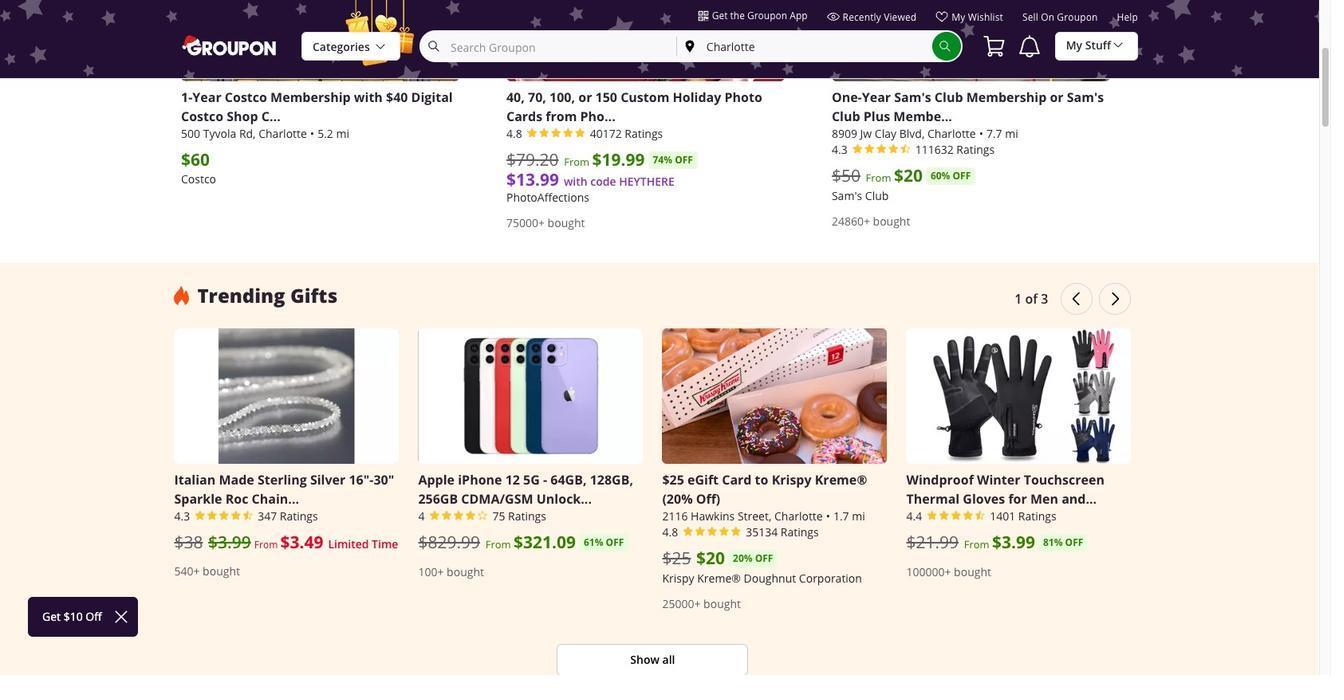 Task type: locate. For each thing, give the bounding box(es) containing it.
74% off
[[653, 153, 693, 167]]

ratings down 40, 70, 100, or 150 custom holiday photo cards from pho...
[[625, 126, 663, 141]]

$3.99 down 1401 ratings
[[992, 531, 1035, 554]]

groupon for the
[[747, 9, 787, 22]]

1 vertical spatial $20
[[696, 547, 725, 570]]

4.3 for 347 ratings
[[174, 509, 190, 524]]

1 horizontal spatial membership
[[966, 88, 1047, 106]]

from up sam's club
[[866, 171, 891, 185]]

2 year from the left
[[862, 88, 891, 106]]

from down 347
[[254, 539, 278, 551]]

krispy inside $25 egift card to krispy kreme® (20% off) 2116 hawkins street, charlotte • 1.7 mi
[[772, 472, 812, 489]]

my left stuff
[[1066, 37, 1082, 53]]

0 horizontal spatial with
[[354, 88, 383, 106]]

1 horizontal spatial 4.3
[[832, 142, 847, 157]]

mi inside $25 egift card to krispy kreme® (20% off) 2116 hawkins street, charlotte • 1.7 mi
[[852, 509, 865, 524]]

my for my wishlist
[[952, 10, 965, 23]]

photoaffections
[[506, 190, 589, 205]]

0 vertical spatial 4.8
[[506, 126, 522, 141]]

Search Groupon search field
[[421, 32, 676, 61]]

or inside one-year sam's club membership or sam's club plus membe... 8909 jw clay blvd, charlotte • 7.7 mi
[[1050, 88, 1064, 106]]

show
[[630, 653, 659, 668]]

krispy right "to"
[[772, 472, 812, 489]]

off right the 60%
[[953, 169, 971, 182]]

clay
[[875, 126, 896, 141]]

1 of 3
[[1015, 290, 1048, 308]]

1 horizontal spatial sam's
[[894, 88, 931, 106]]

1 horizontal spatial 4.8
[[662, 525, 678, 540]]

year for $60
[[192, 88, 221, 106]]

1 horizontal spatial $20
[[894, 164, 923, 187]]

0 horizontal spatial $3.99
[[208, 531, 251, 554]]

$40
[[386, 88, 408, 106]]

off inside $829.99 from $321.09 61% off
[[606, 536, 624, 550]]

0 horizontal spatial kreme®
[[697, 571, 741, 586]]

1 horizontal spatial groupon
[[1057, 10, 1098, 23]]

off right 81%
[[1065, 536, 1083, 550]]

20% off
[[733, 552, 773, 566]]

1-
[[181, 88, 192, 106]]

charlotte
[[259, 126, 307, 141], [927, 126, 976, 141], [774, 509, 823, 524]]

1 horizontal spatial year
[[862, 88, 891, 106]]

heythere
[[619, 174, 675, 189]]

or left 150
[[578, 88, 592, 106]]

costco up 500
[[181, 108, 223, 125]]

year inside one-year sam's club membership or sam's club plus membe... 8909 jw clay blvd, charlotte • 7.7 mi
[[862, 88, 891, 106]]

1 horizontal spatial club
[[865, 188, 889, 203]]

1 horizontal spatial or
[[1050, 88, 1064, 106]]

111632
[[915, 142, 954, 157]]

$829.99
[[418, 531, 480, 554]]

$25 egift card to krispy kreme® (20% off) 2116 hawkins street, charlotte • 1.7 mi
[[662, 472, 867, 524]]

groupon inside button
[[747, 9, 787, 22]]

4.4
[[906, 509, 922, 524]]

bought for 540+ bought
[[203, 564, 240, 579]]

membership
[[270, 88, 351, 106], [966, 88, 1047, 106]]

0 vertical spatial krispy
[[772, 472, 812, 489]]

0 vertical spatial with
[[354, 88, 383, 106]]

0 horizontal spatial charlotte
[[259, 126, 307, 141]]

from for $3.49
[[254, 539, 278, 551]]

my wishlist link
[[936, 10, 1003, 30]]

$25 inside $25 egift card to krispy kreme® (20% off) 2116 hawkins street, charlotte • 1.7 mi
[[662, 472, 684, 489]]

1 vertical spatial with
[[564, 174, 587, 189]]

krispy kreme® doughnut corporation
[[662, 571, 862, 586]]

my
[[952, 10, 965, 23], [1066, 37, 1082, 53]]

0 horizontal spatial my
[[952, 10, 965, 23]]

347 ratings
[[258, 509, 318, 524]]

2 horizontal spatial club
[[935, 88, 963, 106]]

club up 24860+ bought
[[865, 188, 889, 203]]

groupon image
[[181, 34, 279, 56]]

$21.99
[[906, 531, 959, 554]]

bought down sam's club
[[873, 214, 910, 229]]

0 horizontal spatial 4.3
[[174, 509, 190, 524]]

groupon right on
[[1057, 10, 1098, 23]]

ratings down apple iphone 12 5g - 64gb, 128gb, 256gb cdma/gsm unlock...
[[508, 509, 546, 524]]

0 vertical spatial $25
[[662, 472, 684, 489]]

off inside $21.99 from $3.99 81% off
[[1065, 536, 1083, 550]]

off up krispy kreme® doughnut corporation
[[755, 552, 773, 566]]

2 horizontal spatial •
[[979, 126, 983, 141]]

groupon for on
[[1057, 10, 1098, 23]]

krispy up 25000+
[[662, 571, 694, 586]]

search image
[[938, 40, 951, 53]]

with left the $40
[[354, 88, 383, 106]]

75000+
[[506, 215, 545, 230]]

mi right 7.7
[[1005, 126, 1018, 141]]

$3.99 up 540+ bought
[[208, 531, 251, 554]]

year
[[192, 88, 221, 106], [862, 88, 891, 106]]

4.8 down cards
[[506, 126, 522, 141]]

charlotte inside one-year sam's club membership or sam's club plus membe... 8909 jw clay blvd, charlotte • 7.7 mi
[[927, 126, 976, 141]]

0 horizontal spatial •
[[310, 126, 314, 141]]

street,
[[738, 509, 771, 524]]

from inside from $20
[[866, 171, 891, 185]]

1 or from the left
[[578, 88, 592, 106]]

my for my stuff
[[1066, 37, 1082, 53]]

1 horizontal spatial my
[[1066, 37, 1082, 53]]

0 vertical spatial my
[[952, 10, 965, 23]]

bought for 24860+ bought
[[873, 214, 910, 229]]

81%
[[1043, 536, 1063, 550]]

from
[[564, 155, 590, 169], [866, 171, 891, 185], [485, 538, 511, 552], [964, 538, 989, 552], [254, 539, 278, 551]]

my inside button
[[1066, 37, 1082, 53]]

recently viewed
[[843, 10, 917, 23]]

500
[[181, 126, 200, 141]]

from inside from $3.49 limited time
[[254, 539, 278, 551]]

256gb
[[418, 491, 458, 508]]

with inside 1-year costco membership with $40 digital costco shop c... 500 tyvola rd, charlotte • 5.2 mi $60 costco
[[354, 88, 383, 106]]

$829.99 from $321.09 61% off
[[418, 531, 624, 554]]

mi right 5.2
[[336, 126, 349, 141]]

1 horizontal spatial •
[[826, 509, 830, 524]]

1 horizontal spatial $3.99
[[992, 531, 1035, 554]]

c...
[[261, 108, 280, 125]]

2 $25 from the top
[[662, 547, 691, 570]]

mi right 1.7
[[852, 509, 865, 524]]

• inside 1-year costco membership with $40 digital costco shop c... 500 tyvola rd, charlotte • 5.2 mi $60 costco
[[310, 126, 314, 141]]

1 year from the left
[[192, 88, 221, 106]]

card
[[722, 472, 752, 489]]

5g
[[523, 472, 540, 489]]

costco up shop
[[225, 88, 267, 106]]

74%
[[653, 153, 672, 167]]

75 ratings
[[492, 509, 546, 524]]

gloves
[[963, 491, 1005, 508]]

$60
[[181, 148, 210, 171]]

of
[[1025, 290, 1038, 308]]

2 membership from the left
[[966, 88, 1047, 106]]

0 vertical spatial 4.3
[[832, 142, 847, 157]]

limited
[[328, 537, 369, 552]]

• left 5.2
[[310, 126, 314, 141]]

my left wishlist
[[952, 10, 965, 23]]

show all
[[630, 653, 675, 668]]

digital
[[411, 88, 453, 106]]

1 horizontal spatial mi
[[852, 509, 865, 524]]

540+ bought
[[174, 564, 240, 579]]

70,
[[528, 88, 546, 106]]

membership up 7.7
[[966, 88, 1047, 106]]

150
[[595, 88, 617, 106]]

or down my stuff button
[[1050, 88, 1064, 106]]

2 $3.99 from the left
[[992, 531, 1035, 554]]

100000+
[[906, 565, 951, 580]]

4.8
[[506, 126, 522, 141], [662, 525, 678, 540]]

0 vertical spatial club
[[935, 88, 963, 106]]

cards
[[506, 108, 542, 125]]

mi inside 1-year costco membership with $40 digital costco shop c... 500 tyvola rd, charlotte • 5.2 mi $60 costco
[[336, 126, 349, 141]]

egift
[[687, 472, 719, 489]]

0 horizontal spatial krispy
[[662, 571, 694, 586]]

1 horizontal spatial with
[[564, 174, 587, 189]]

$20 left 20%
[[696, 547, 725, 570]]

2 vertical spatial club
[[865, 188, 889, 203]]

4.8 down 2116
[[662, 525, 678, 540]]

2 or from the left
[[1050, 88, 1064, 106]]

with
[[354, 88, 383, 106], [564, 174, 587, 189]]

0 horizontal spatial mi
[[336, 126, 349, 141]]

100+
[[418, 565, 444, 580]]

347
[[258, 509, 277, 524]]

sam's down $50
[[832, 188, 862, 203]]

$21.99 from $3.99 81% off
[[906, 531, 1083, 554]]

35134 ratings
[[746, 525, 819, 540]]

bought right "540+"
[[203, 564, 240, 579]]

apple
[[418, 472, 455, 489]]

ratings up $3.49
[[280, 509, 318, 524]]

charlotte down c...
[[259, 126, 307, 141]]

35134
[[746, 525, 778, 540]]

sam's down "my stuff" on the right of the page
[[1067, 88, 1104, 106]]

$25 down 2116
[[662, 547, 691, 570]]

0 horizontal spatial club
[[832, 108, 860, 125]]

from down 75
[[485, 538, 511, 552]]

$25
[[662, 472, 684, 489], [662, 547, 691, 570]]

bought down photoaffections
[[548, 215, 585, 230]]

bought down $829.99
[[447, 565, 484, 580]]

0 horizontal spatial groupon
[[747, 9, 787, 22]]

sam's up membe...
[[894, 88, 931, 106]]

year up tyvola
[[192, 88, 221, 106]]

24860+ bought
[[832, 214, 910, 229]]

5.2
[[318, 126, 333, 141]]

year inside 1-year costco membership with $40 digital costco shop c... 500 tyvola rd, charlotte • 5.2 mi $60 costco
[[192, 88, 221, 106]]

search element
[[932, 32, 961, 61]]

• left 1.7
[[826, 509, 830, 524]]

off)
[[696, 491, 720, 508]]

bought down $21.99 from $3.99 81% off
[[954, 565, 991, 580]]

ratings down men
[[1018, 509, 1056, 524]]

2 horizontal spatial charlotte
[[927, 126, 976, 141]]

0 horizontal spatial 4.8
[[506, 126, 522, 141]]

$38
[[174, 531, 203, 554]]

16"-
[[349, 472, 374, 489]]

0 horizontal spatial year
[[192, 88, 221, 106]]

from for $20
[[866, 171, 891, 185]]

0 horizontal spatial membership
[[270, 88, 351, 106]]

membership up 5.2
[[270, 88, 351, 106]]

membership inside 1-year costco membership with $40 digital costco shop c... 500 tyvola rd, charlotte • 5.2 mi $60 costco
[[270, 88, 351, 106]]

year for mi
[[862, 88, 891, 106]]

from left $19.99
[[564, 155, 590, 169]]

1 horizontal spatial charlotte
[[774, 509, 823, 524]]

charlotte up 111632 ratings
[[927, 126, 976, 141]]

1 vertical spatial my
[[1066, 37, 1082, 53]]

club up membe...
[[935, 88, 963, 106]]

1-year costco membership with $40 digital costco shop c... 500 tyvola rd, charlotte • 5.2 mi $60 costco
[[181, 88, 453, 186]]

pho...
[[580, 108, 615, 125]]

Charlotte search field
[[677, 32, 932, 61]]

20%
[[733, 552, 753, 566]]

4.3 down sparkle
[[174, 509, 190, 524]]

costco down 500
[[181, 171, 216, 186]]

year up the plus
[[862, 88, 891, 106]]

charlotte inside 1-year costco membership with $40 digital costco shop c... 500 tyvola rd, charlotte • 5.2 mi $60 costco
[[259, 126, 307, 141]]

0 vertical spatial kreme®
[[815, 472, 867, 489]]

1 vertical spatial 4.8
[[662, 525, 678, 540]]

club
[[935, 88, 963, 106], [832, 108, 860, 125], [865, 188, 889, 203]]

• inside one-year sam's club membership or sam's club plus membe... 8909 jw clay blvd, charlotte • 7.7 mi
[[979, 126, 983, 141]]

2 horizontal spatial mi
[[1005, 126, 1018, 141]]

sam's club
[[832, 188, 889, 203]]

bought right 25000+
[[703, 597, 741, 612]]

1 vertical spatial kreme®
[[697, 571, 741, 586]]

1 horizontal spatial kreme®
[[815, 472, 867, 489]]

25000+ bought
[[662, 597, 741, 612]]

1 vertical spatial 4.3
[[174, 509, 190, 524]]

$25 up (20% at the bottom
[[662, 472, 684, 489]]

groupon right the
[[747, 9, 787, 22]]

0 horizontal spatial $20
[[696, 547, 725, 570]]

from up 100000+ bought
[[964, 538, 989, 552]]

$13.99
[[506, 168, 559, 191]]

from inside from $19.99
[[564, 155, 590, 169]]

off for $25
[[755, 552, 773, 566]]

• left 7.7
[[979, 126, 983, 141]]

kreme® up "25000+ bought" at the bottom of the page
[[697, 571, 741, 586]]

sam's
[[894, 88, 931, 106], [1067, 88, 1104, 106], [832, 188, 862, 203]]

$20 left the 60%
[[894, 164, 923, 187]]

club up the '8909'
[[832, 108, 860, 125]]

bought for 75000+ bought
[[548, 215, 585, 230]]

•
[[310, 126, 314, 141], [979, 126, 983, 141], [826, 509, 830, 524]]

1 membership from the left
[[270, 88, 351, 106]]

off right 74%
[[675, 153, 693, 167]]

(20%
[[662, 491, 693, 508]]

kreme® up 1.7
[[815, 472, 867, 489]]

sell
[[1022, 10, 1038, 23]]

one-
[[832, 88, 862, 106]]

charlotte up 35134 ratings
[[774, 509, 823, 524]]

0 horizontal spatial or
[[578, 88, 592, 106]]

1 $25 from the top
[[662, 472, 684, 489]]

off right 61%
[[606, 536, 624, 550]]

or inside 40, 70, 100, or 150 custom holiday photo cards from pho...
[[578, 88, 592, 106]]

with left code
[[564, 174, 587, 189]]

1 vertical spatial $25
[[662, 547, 691, 570]]

ratings down 7.7
[[956, 142, 995, 157]]

1 horizontal spatial krispy
[[772, 472, 812, 489]]

rd,
[[239, 126, 256, 141]]

4.3 down the '8909'
[[832, 142, 847, 157]]

from $19.99
[[564, 148, 645, 171]]



Task type: describe. For each thing, give the bounding box(es) containing it.
corporation
[[799, 571, 862, 586]]

for
[[1008, 491, 1027, 508]]

$25 for $25
[[662, 547, 691, 570]]

Search Groupon search field
[[419, 30, 962, 62]]

wishlist
[[968, 10, 1003, 23]]

trending gifts
[[197, 282, 338, 308]]

gifts
[[290, 282, 338, 308]]

$3.49
[[280, 531, 323, 554]]

off for $79.20
[[675, 153, 693, 167]]

touchscreen
[[1024, 472, 1105, 489]]

time
[[372, 537, 398, 552]]

men
[[1030, 491, 1058, 508]]

my stuff button
[[1055, 31, 1138, 61]]

4.8 for 40172 ratings
[[506, 126, 522, 141]]

get
[[712, 9, 728, 22]]

100+ bought
[[418, 565, 484, 580]]

tyvola
[[203, 126, 236, 141]]

my stuff
[[1066, 37, 1111, 53]]

italian made sterling silver 16"-30" sparkle roc chain...
[[174, 472, 394, 508]]

1.7
[[833, 509, 849, 524]]

bought for 100+ bought
[[447, 565, 484, 580]]

categories
[[313, 39, 370, 54]]

1 vertical spatial krispy
[[662, 571, 694, 586]]

blvd,
[[899, 126, 925, 141]]

italian
[[174, 472, 216, 489]]

kreme® inside $25 egift card to krispy kreme® (20% off) 2116 hawkins street, charlotte • 1.7 mi
[[815, 472, 867, 489]]

help link
[[1117, 10, 1138, 30]]

on
[[1041, 10, 1054, 23]]

trending
[[197, 282, 285, 308]]

stuff
[[1085, 37, 1111, 53]]

30"
[[374, 472, 394, 489]]

mi inside one-year sam's club membership or sam's club plus membe... 8909 jw clay blvd, charlotte • 7.7 mi
[[1005, 126, 1018, 141]]

recently
[[843, 10, 881, 23]]

notifications inbox image
[[1017, 33, 1042, 59]]

categories button
[[301, 32, 400, 61]]

sparkle
[[174, 491, 222, 508]]

one-year sam's club membership or sam's club plus membe... 8909 jw clay blvd, charlotte • 7.7 mi
[[832, 88, 1104, 141]]

show all link
[[557, 645, 748, 675]]

from for $19.99
[[564, 155, 590, 169]]

2 vertical spatial costco
[[181, 171, 216, 186]]

-
[[543, 472, 547, 489]]

1401
[[990, 509, 1015, 524]]

1
[[1015, 290, 1022, 308]]

bought for 100000+ bought
[[954, 565, 991, 580]]

540+
[[174, 564, 200, 579]]

holiday
[[673, 88, 721, 106]]

windproof
[[906, 472, 974, 489]]

with inside $13.99 with code heythere photoaffections
[[564, 174, 587, 189]]

get the groupon app
[[712, 9, 808, 22]]

from $3.49 limited time
[[254, 531, 398, 554]]

doughnut
[[744, 571, 796, 586]]

sell on groupon link
[[1022, 10, 1098, 30]]

viewed
[[884, 10, 917, 23]]

40,
[[506, 88, 525, 106]]

1 vertical spatial costco
[[181, 108, 223, 125]]

help
[[1117, 10, 1138, 23]]

ratings for $21.99
[[1018, 509, 1056, 524]]

61%
[[584, 536, 603, 550]]

sterling
[[258, 472, 307, 489]]

75000+ bought
[[506, 215, 585, 230]]

windproof winter touchscreen thermal gloves for men and...
[[906, 472, 1105, 508]]

64gb,
[[551, 472, 587, 489]]

• inside $25 egift card to krispy kreme® (20% off) 2116 hawkins street, charlotte • 1.7 mi
[[826, 509, 830, 524]]

100,
[[550, 88, 575, 106]]

from inside $21.99 from $3.99 81% off
[[964, 538, 989, 552]]

2 horizontal spatial sam's
[[1067, 88, 1104, 106]]

$19.99
[[592, 148, 645, 171]]

$25 for $25 egift card to krispy kreme® (20% off) 2116 hawkins street, charlotte • 1.7 mi
[[662, 472, 684, 489]]

1 vertical spatial club
[[832, 108, 860, 125]]

hawkins
[[691, 509, 735, 524]]

75
[[492, 509, 505, 524]]

1401 ratings
[[990, 509, 1056, 524]]

ratings right 35134
[[781, 525, 819, 540]]

4.3 for 111632 ratings
[[832, 142, 847, 157]]

4
[[418, 509, 425, 524]]

128gb,
[[590, 472, 633, 489]]

off for $50
[[953, 169, 971, 182]]

25000+
[[662, 597, 701, 612]]

40172
[[590, 126, 622, 141]]

charlotte inside $25 egift card to krispy kreme® (20% off) 2116 hawkins street, charlotte • 1.7 mi
[[774, 509, 823, 524]]

made
[[219, 472, 254, 489]]

40172 ratings
[[590, 126, 663, 141]]

membership inside one-year sam's club membership or sam's club plus membe... 8909 jw clay blvd, charlotte • 7.7 mi
[[966, 88, 1047, 106]]

12
[[505, 472, 520, 489]]

3
[[1041, 290, 1048, 308]]

sell on groupon
[[1022, 10, 1098, 23]]

from
[[546, 108, 577, 125]]

winter
[[977, 472, 1020, 489]]

roc
[[225, 491, 248, 508]]

ratings for $38
[[280, 509, 318, 524]]

and...
[[1062, 491, 1097, 508]]

ratings for $79.20
[[625, 126, 663, 141]]

code
[[590, 174, 616, 189]]

1 $3.99 from the left
[[208, 531, 251, 554]]

$13.99 with code heythere photoaffections
[[506, 168, 675, 205]]

111632 ratings
[[915, 142, 995, 157]]

4.8 for 35134 ratings
[[662, 525, 678, 540]]

from inside $829.99 from $321.09 61% off
[[485, 538, 511, 552]]

cdma/gsm
[[461, 491, 533, 508]]

0 vertical spatial $20
[[894, 164, 923, 187]]

ratings for $829.99
[[508, 509, 546, 524]]

2116
[[662, 509, 688, 524]]

bought for 25000+ bought
[[703, 597, 741, 612]]

0 vertical spatial costco
[[225, 88, 267, 106]]

custom
[[621, 88, 669, 106]]

photo
[[725, 88, 762, 106]]

app
[[790, 9, 808, 22]]

from $20
[[866, 164, 923, 187]]

0 horizontal spatial sam's
[[832, 188, 862, 203]]



Task type: vqa. For each thing, say whether or not it's contained in the screenshot.
the bottommost the to
no



